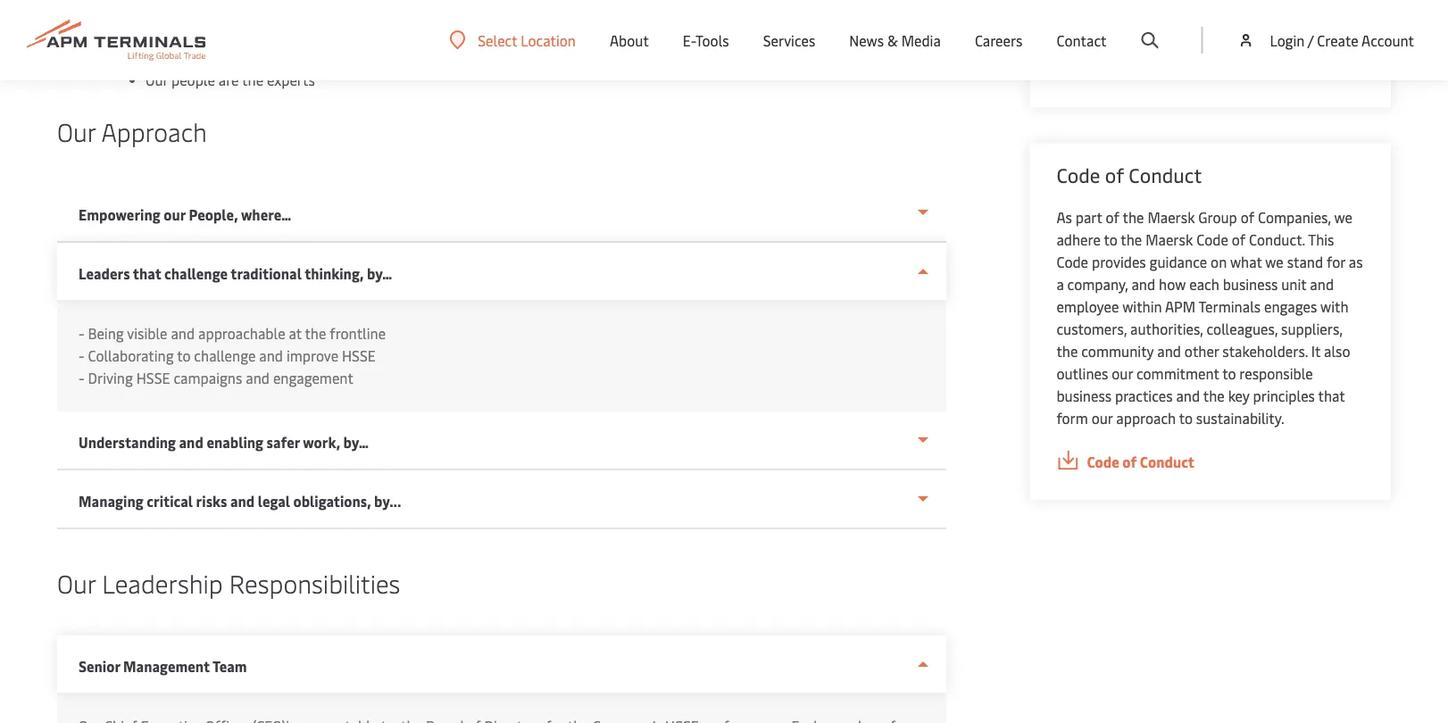 Task type: vqa. For each thing, say whether or not it's contained in the screenshot.
the Menu
no



Task type: describe. For each thing, give the bounding box(es) containing it.
provides
[[1092, 252, 1147, 271]]

traditional
[[231, 264, 302, 283]]

as part of the maersk group of companies, we adhere to the maersk code of conduct. this code provides guidance on what we stand for as a company, and how each business unit and employee within apm terminals engages with customers, authorities, colleagues, suppliers, the community and other stakeholders.  it also outlines our commitment to responsible business practices and the key principles that form our approach to sustainability.
[[1057, 207, 1363, 428]]

to right approach
[[1180, 408, 1193, 428]]

terminals
[[1199, 297, 1261, 316]]

by… for understanding and enabling safer work, by…
[[344, 433, 369, 452]]

stand
[[1288, 252, 1324, 271]]

principles
[[1254, 386, 1316, 405]]

engagement
[[273, 368, 353, 388]]

0 horizontal spatial hsse
[[136, 368, 170, 388]]

other
[[1185, 341, 1220, 361]]

companies,
[[1258, 207, 1332, 227]]

driving hsse campaigns and engagement
[[88, 368, 357, 388]]

0 vertical spatial code of conduct
[[1057, 161, 1202, 188]]

empowering our people, where…
[[79, 205, 292, 224]]

employee
[[1057, 297, 1120, 316]]

understanding and enabling safer work, by… button
[[57, 412, 947, 471]]

experts
[[267, 70, 315, 89]]

driving
[[88, 368, 133, 388]]

select location button
[[450, 30, 576, 50]]

the left key
[[1204, 386, 1225, 405]]

/
[[1308, 30, 1314, 50]]

frontline
[[330, 324, 386, 343]]

guidance
[[1150, 252, 1208, 271]]

login
[[1271, 30, 1305, 50]]

leaders
[[79, 264, 130, 283]]

tools
[[696, 31, 729, 50]]

news & media button
[[850, 0, 941, 80]]

services button
[[763, 0, 816, 80]]

we for we lead with care
[[146, 11, 166, 30]]

to up key
[[1223, 364, 1237, 383]]

being
[[88, 324, 124, 343]]

leaders that challenge traditional thinking, by…
[[79, 264, 392, 283]]

media
[[902, 31, 941, 50]]

leadership
[[102, 566, 223, 600]]

with inside the as part of the maersk group of companies, we adhere to the maersk code of conduct. this code provides guidance on what we stand for as a company, and how each business unit and employee within apm terminals engages with customers, authorities, colleagues, suppliers, the community and other stakeholders.  it also outlines our commitment to responsible business practices and the key principles that form our approach to sustainability.
[[1321, 297, 1349, 316]]

we lead with care
[[146, 11, 262, 30]]

and down authorities,
[[1158, 341, 1182, 361]]

stakeholders.
[[1223, 341, 1308, 361]]

login / create account
[[1271, 30, 1415, 50]]

and inside dropdown button
[[179, 433, 203, 452]]

how
[[1159, 274, 1186, 294]]

as
[[1349, 252, 1363, 271]]

senior management team
[[79, 657, 247, 676]]

senior management team button
[[57, 636, 947, 693]]

for
[[1327, 252, 1346, 271]]

1 horizontal spatial business
[[1223, 274, 1278, 294]]

contact
[[1057, 31, 1107, 50]]

news & media
[[850, 31, 941, 50]]

0 vertical spatial we
[[1335, 207, 1353, 227]]

code down the form
[[1087, 452, 1120, 471]]

of right part
[[1106, 207, 1120, 227]]

challenge for traditional
[[164, 264, 228, 283]]

approachable
[[198, 324, 285, 343]]

our leadership responsibilities
[[57, 566, 401, 600]]

select location
[[478, 30, 576, 50]]

we learn and adapt
[[146, 41, 270, 60]]

it
[[1312, 341, 1321, 361]]

of down approach
[[1123, 452, 1137, 471]]

suppliers,
[[1282, 319, 1343, 338]]

our for our leadership responsibilities
[[57, 566, 96, 600]]

responsibilities
[[229, 566, 401, 600]]

key
[[1229, 386, 1250, 405]]

that inside the as part of the maersk group of companies, we adhere to the maersk code of conduct. this code provides guidance on what we stand for as a company, and how each business unit and employee within apm terminals engages with customers, authorities, colleagues, suppliers, the community and other stakeholders.  it also outlines our commitment to responsible business practices and the key principles that form our approach to sustainability.
[[1319, 386, 1346, 405]]

legal
[[258, 492, 290, 511]]

code down adhere
[[1057, 252, 1089, 271]]

managing critical risks and legal obligations, by... button
[[57, 471, 947, 530]]

e-tools button
[[683, 0, 729, 80]]

to inside collaborating to challenge and improve hsse -
[[177, 346, 191, 365]]

lead
[[169, 11, 197, 30]]

collaborating
[[88, 346, 174, 365]]

where…
[[241, 205, 292, 224]]

unit
[[1282, 274, 1307, 294]]

commitment
[[1137, 364, 1220, 383]]

leaders that challenge traditional thinking, by… button
[[57, 243, 947, 300]]

1 vertical spatial code of conduct
[[1087, 452, 1195, 471]]

approach
[[1117, 408, 1176, 428]]

being visible and approachable at the frontline -
[[79, 324, 389, 365]]

login / create account link
[[1237, 0, 1415, 80]]

leaders that challenge traditional thinking, by… element
[[57, 300, 947, 412]]

collaborating to challenge and improve hsse -
[[79, 346, 376, 388]]

2 vertical spatial our
[[1092, 408, 1113, 428]]

challenge for and
[[194, 346, 256, 365]]

at
[[289, 324, 302, 343]]

code of conduct link
[[1057, 451, 1365, 473]]

visible
[[127, 324, 168, 343]]

critical
[[147, 492, 193, 511]]

our inside 'empowering our people, where…' dropdown button
[[164, 205, 186, 224]]

contact button
[[1057, 0, 1107, 80]]

1 vertical spatial business
[[1057, 386, 1112, 405]]



Task type: locate. For each thing, give the bounding box(es) containing it.
our left people
[[146, 70, 168, 89]]

the right at
[[305, 324, 326, 343]]

0 vertical spatial our
[[164, 205, 186, 224]]

of
[[1106, 161, 1124, 188], [1106, 207, 1120, 227], [1241, 207, 1255, 227], [1232, 230, 1246, 249], [1123, 452, 1137, 471]]

0 vertical spatial -
[[79, 324, 84, 343]]

1 vertical spatial conduct
[[1140, 452, 1195, 471]]

1 we from the top
[[146, 11, 166, 30]]

our right the form
[[1092, 408, 1113, 428]]

location
[[521, 30, 576, 50]]

safer
[[267, 433, 300, 452]]

adhere
[[1057, 230, 1101, 249]]

to up campaigns
[[177, 346, 191, 365]]

challenge inside collaborating to challenge and improve hsse -
[[194, 346, 256, 365]]

1 - from the top
[[79, 324, 84, 343]]

0 horizontal spatial business
[[1057, 386, 1112, 405]]

risks
[[196, 492, 227, 511]]

that down also
[[1319, 386, 1346, 405]]

1 vertical spatial our
[[57, 114, 96, 148]]

challenge inside leaders that challenge traditional thinking, by… dropdown button
[[164, 264, 228, 283]]

challenge up driving hsse campaigns and engagement
[[194, 346, 256, 365]]

0 vertical spatial maersk
[[1148, 207, 1195, 227]]

and inside dropdown button
[[230, 492, 255, 511]]

1 vertical spatial hsse
[[136, 368, 170, 388]]

empowering
[[79, 205, 160, 224]]

the up provides
[[1121, 230, 1143, 249]]

- left collaborating
[[79, 346, 84, 365]]

and right risks at the left
[[230, 492, 255, 511]]

colleagues,
[[1207, 319, 1278, 338]]

our left approach
[[57, 114, 96, 148]]

2 vertical spatial -
[[79, 368, 84, 388]]

by… inside dropdown button
[[367, 264, 392, 283]]

we left lead
[[146, 11, 166, 30]]

and up are
[[206, 41, 229, 60]]

with up we learn and adapt
[[200, 11, 228, 30]]

0 horizontal spatial we
[[1266, 252, 1284, 271]]

and down being visible and approachable at the frontline -
[[246, 368, 270, 388]]

senior
[[79, 657, 120, 676]]

2 - from the top
[[79, 346, 84, 365]]

code of conduct
[[1057, 161, 1202, 188], [1087, 452, 1195, 471]]

account
[[1362, 30, 1415, 50]]

hsse image
[[1057, 0, 1365, 62]]

enabling
[[207, 433, 263, 452]]

code
[[1057, 161, 1101, 188], [1197, 230, 1229, 249], [1057, 252, 1089, 271], [1087, 452, 1120, 471]]

learn
[[169, 41, 202, 60]]

a
[[1057, 274, 1064, 294]]

of up what
[[1232, 230, 1246, 249]]

with up 'suppliers,'
[[1321, 297, 1349, 316]]

we
[[146, 11, 166, 30], [146, 41, 166, 60]]

responsible
[[1240, 364, 1314, 383]]

conduct.
[[1250, 230, 1306, 249]]

by… right work,
[[344, 433, 369, 452]]

by…
[[367, 264, 392, 283], [344, 433, 369, 452]]

1 vertical spatial by…
[[344, 433, 369, 452]]

services
[[763, 31, 816, 50]]

1 vertical spatial with
[[1321, 297, 1349, 316]]

apm
[[1166, 297, 1196, 316]]

business
[[1223, 274, 1278, 294], [1057, 386, 1112, 405]]

group
[[1199, 207, 1238, 227]]

create
[[1318, 30, 1359, 50]]

-
[[79, 324, 84, 343], [79, 346, 84, 365], [79, 368, 84, 388]]

we up for
[[1335, 207, 1353, 227]]

1 horizontal spatial that
[[1319, 386, 1346, 405]]

thinking,
[[305, 264, 364, 283]]

within
[[1123, 297, 1163, 316]]

code down group
[[1197, 230, 1229, 249]]

the right are
[[242, 70, 264, 89]]

people,
[[189, 205, 238, 224]]

improve
[[287, 346, 339, 365]]

this
[[1309, 230, 1335, 249]]

0 vertical spatial business
[[1223, 274, 1278, 294]]

on
[[1211, 252, 1227, 271]]

code of conduct down approach
[[1087, 452, 1195, 471]]

business down outlines
[[1057, 386, 1112, 405]]

0 vertical spatial with
[[200, 11, 228, 30]]

1 vertical spatial our
[[1112, 364, 1133, 383]]

people
[[171, 70, 215, 89]]

1 vertical spatial maersk
[[1146, 230, 1194, 249]]

management
[[123, 657, 210, 676]]

what
[[1231, 252, 1263, 271]]

approach
[[101, 114, 207, 148]]

of up provides
[[1106, 161, 1124, 188]]

about button
[[610, 0, 649, 80]]

and inside collaborating to challenge and improve hsse -
[[259, 346, 283, 365]]

adapt
[[233, 41, 270, 60]]

the inside being visible and approachable at the frontline -
[[305, 324, 326, 343]]

1 horizontal spatial hsse
[[342, 346, 376, 365]]

by...
[[374, 492, 402, 511]]

care
[[231, 11, 259, 30]]

our left people,
[[164, 205, 186, 224]]

1 horizontal spatial we
[[1335, 207, 1353, 227]]

1 vertical spatial we
[[1266, 252, 1284, 271]]

maersk
[[1148, 207, 1195, 227], [1146, 230, 1194, 249]]

with
[[200, 11, 228, 30], [1321, 297, 1349, 316]]

0 vertical spatial that
[[133, 264, 161, 283]]

and down commitment
[[1177, 386, 1201, 405]]

and left the enabling
[[179, 433, 203, 452]]

the right part
[[1123, 207, 1145, 227]]

code up part
[[1057, 161, 1101, 188]]

our approach
[[57, 114, 207, 148]]

and
[[206, 41, 229, 60], [1132, 274, 1156, 294], [1311, 274, 1334, 294], [171, 324, 195, 343], [1158, 341, 1182, 361], [259, 346, 283, 365], [246, 368, 270, 388], [1177, 386, 1201, 405], [179, 433, 203, 452], [230, 492, 255, 511]]

0 horizontal spatial with
[[200, 11, 228, 30]]

- inside collaborating to challenge and improve hsse -
[[79, 368, 84, 388]]

by… inside dropdown button
[[344, 433, 369, 452]]

our people are the experts
[[146, 70, 319, 89]]

conduct down approach
[[1140, 452, 1195, 471]]

- left "being"
[[79, 324, 84, 343]]

and right visible
[[171, 324, 195, 343]]

we left the learn
[[146, 41, 166, 60]]

each
[[1190, 274, 1220, 294]]

form
[[1057, 408, 1089, 428]]

business down what
[[1223, 274, 1278, 294]]

the
[[242, 70, 264, 89], [1123, 207, 1145, 227], [1121, 230, 1143, 249], [305, 324, 326, 343], [1057, 341, 1078, 361], [1204, 386, 1225, 405]]

team
[[213, 657, 247, 676]]

- left driving
[[79, 368, 84, 388]]

our down community on the top right of the page
[[1112, 364, 1133, 383]]

and up the within at top
[[1132, 274, 1156, 294]]

understanding and enabling safer work, by…
[[79, 433, 369, 452]]

and down for
[[1311, 274, 1334, 294]]

also
[[1325, 341, 1351, 361]]

we for we learn and adapt
[[146, 41, 166, 60]]

our left leadership
[[57, 566, 96, 600]]

hsse down frontline
[[342, 346, 376, 365]]

that inside dropdown button
[[133, 264, 161, 283]]

0 vertical spatial conduct
[[1129, 161, 1202, 188]]

news
[[850, 31, 884, 50]]

0 vertical spatial our
[[146, 70, 168, 89]]

part
[[1076, 207, 1103, 227]]

3 - from the top
[[79, 368, 84, 388]]

and inside being visible and approachable at the frontline -
[[171, 324, 195, 343]]

our for our people are the experts
[[146, 70, 168, 89]]

campaigns
[[174, 368, 242, 388]]

engages
[[1265, 297, 1318, 316]]

code of conduct up part
[[1057, 161, 1202, 188]]

careers button
[[975, 0, 1023, 80]]

our
[[146, 70, 168, 89], [57, 114, 96, 148], [57, 566, 96, 600]]

authorities,
[[1131, 319, 1204, 338]]

1 vertical spatial -
[[79, 346, 84, 365]]

to up provides
[[1104, 230, 1118, 249]]

1 vertical spatial challenge
[[194, 346, 256, 365]]

company,
[[1068, 274, 1129, 294]]

that right leaders
[[133, 264, 161, 283]]

we down conduct.
[[1266, 252, 1284, 271]]

outlines
[[1057, 364, 1109, 383]]

1 vertical spatial that
[[1319, 386, 1346, 405]]

of right group
[[1241, 207, 1255, 227]]

&
[[888, 31, 898, 50]]

by… for leaders that challenge traditional thinking, by…
[[367, 264, 392, 283]]

the up outlines
[[1057, 341, 1078, 361]]

0 vertical spatial challenge
[[164, 264, 228, 283]]

hsse inside collaborating to challenge and improve hsse -
[[342, 346, 376, 365]]

empowering our people, where… button
[[57, 184, 947, 243]]

select
[[478, 30, 517, 50]]

- inside being visible and approachable at the frontline -
[[79, 346, 84, 365]]

0 vertical spatial we
[[146, 11, 166, 30]]

conduct up group
[[1129, 161, 1202, 188]]

careers
[[975, 31, 1023, 50]]

community
[[1082, 341, 1154, 361]]

work,
[[303, 433, 340, 452]]

managing critical risks and legal obligations, by...
[[79, 492, 402, 511]]

challenge down "empowering our people, where…"
[[164, 264, 228, 283]]

1 vertical spatial we
[[146, 41, 166, 60]]

2 vertical spatial our
[[57, 566, 96, 600]]

hsse down collaborating
[[136, 368, 170, 388]]

0 vertical spatial by…
[[367, 264, 392, 283]]

1 horizontal spatial with
[[1321, 297, 1349, 316]]

our for our approach
[[57, 114, 96, 148]]

0 vertical spatial hsse
[[342, 346, 376, 365]]

understanding
[[79, 433, 176, 452]]

managing
[[79, 492, 143, 511]]

obligations,
[[293, 492, 371, 511]]

0 horizontal spatial that
[[133, 264, 161, 283]]

our
[[164, 205, 186, 224], [1112, 364, 1133, 383], [1092, 408, 1113, 428]]

2 we from the top
[[146, 41, 166, 60]]

and down 'approachable'
[[259, 346, 283, 365]]

by… right thinking,
[[367, 264, 392, 283]]



